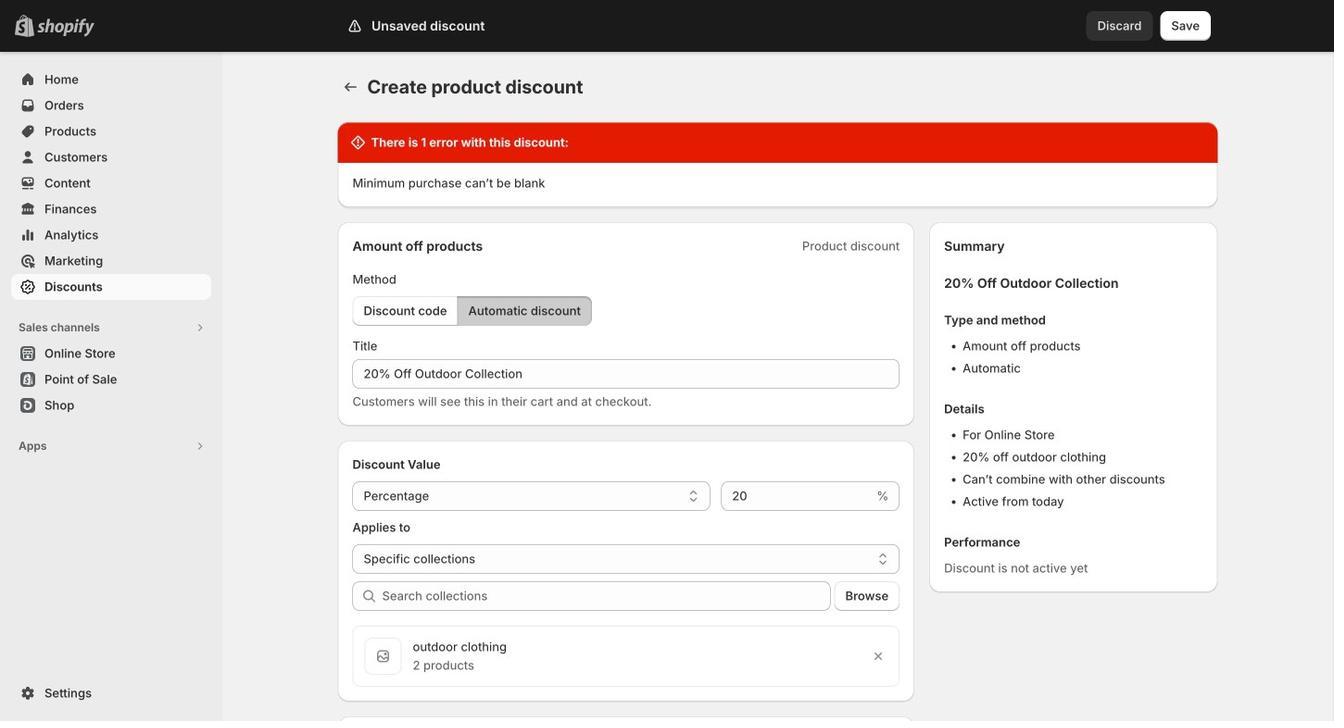 Task type: describe. For each thing, give the bounding box(es) containing it.
Search collections text field
[[382, 582, 831, 612]]



Task type: locate. For each thing, give the bounding box(es) containing it.
shopify image
[[37, 18, 95, 37]]

None text field
[[353, 360, 900, 389]]

None text field
[[721, 482, 873, 511]]



